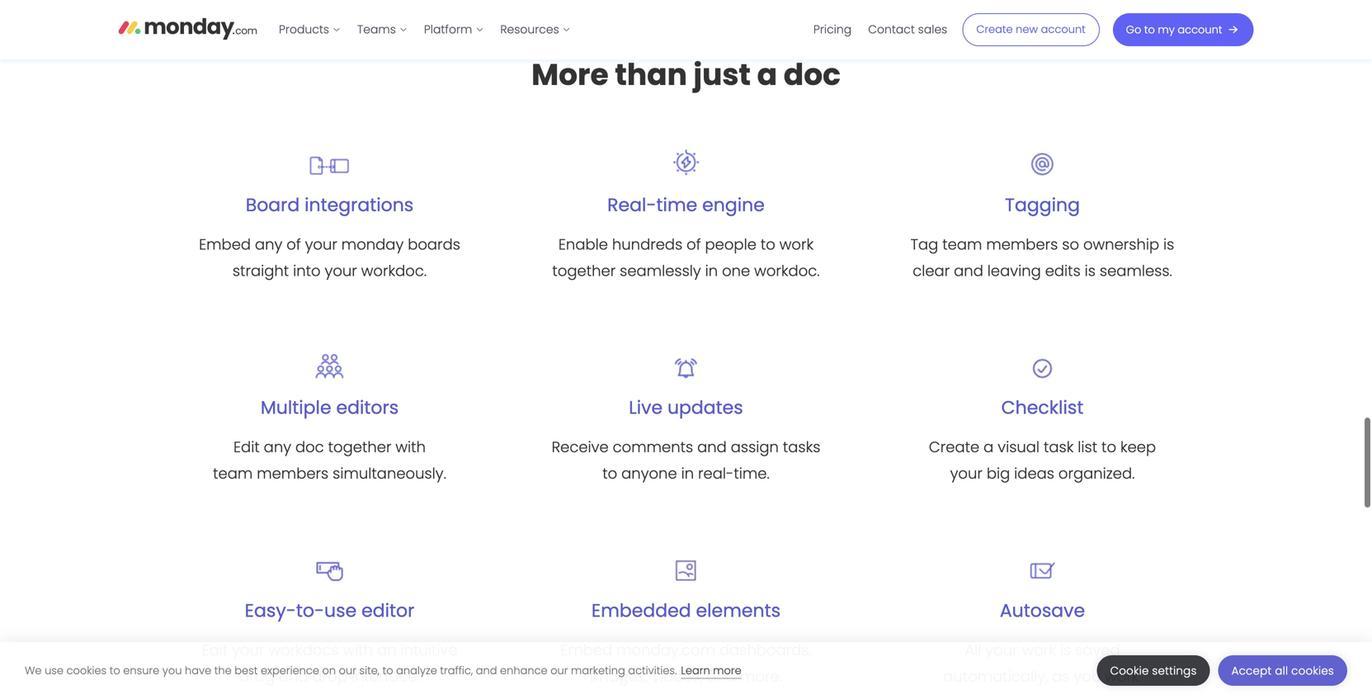 Task type: vqa. For each thing, say whether or not it's contained in the screenshot.
Customer associated with onboarding
no



Task type: describe. For each thing, give the bounding box(es) containing it.
work inside all your work is saved automatically, as you work.
[[1022, 640, 1056, 661]]

real-
[[698, 463, 734, 484]]

with inside edit any doc together with team members simultaneously.
[[396, 437, 426, 458]]

editor
[[362, 598, 415, 623]]

contact sales
[[868, 21, 948, 38]]

your inside edit your workdocs with an intuitive drag and drop interface.
[[232, 640, 264, 661]]

2 our from the left
[[551, 663, 568, 678]]

ownership
[[1084, 234, 1160, 255]]

work.
[[1105, 666, 1142, 687]]

ideas
[[1014, 463, 1055, 484]]

interface.
[[351, 666, 420, 687]]

workdoc. inside embed any of your monday boards straight into your workdoc.
[[361, 260, 427, 281]]

to inside enable hundreds of people to work together seamlessly in one workdoc.
[[761, 234, 776, 255]]

editors
[[336, 395, 399, 420]]

receive
[[552, 437, 609, 458]]

embed monday.com dashboards, images, videos, and more.
[[561, 640, 812, 687]]

you inside dialog
[[162, 663, 182, 678]]

we use cookies to ensure you have the best experience on our site, to analyze traffic, and enhance our marketing activities. learn more
[[25, 663, 742, 678]]

learn
[[681, 663, 710, 678]]

assign
[[731, 437, 779, 458]]

1 our from the left
[[339, 663, 356, 678]]

drag
[[239, 666, 275, 687]]

monday.com
[[617, 640, 716, 661]]

your inside create a visual task list to keep your big ideas organized.
[[950, 463, 983, 484]]

monday.com logo image
[[118, 11, 258, 45]]

with inside edit your workdocs with an intuitive drag and drop interface.
[[343, 640, 373, 661]]

edits
[[1045, 260, 1081, 281]]

traffic,
[[440, 663, 473, 678]]

updates
[[668, 395, 743, 420]]

analyze
[[396, 663, 437, 678]]

contact
[[868, 21, 915, 38]]

work inside enable hundreds of people to work together seamlessly in one workdoc.
[[780, 234, 814, 255]]

in inside receive comments and assign tasks to anyone in real-time.
[[681, 463, 694, 484]]

and inside tag team members so ownership is clear and leaving edits is seamless.
[[954, 260, 984, 281]]

and right traffic,
[[476, 663, 497, 678]]

marketing
[[571, 663, 625, 678]]

go to my account
[[1126, 22, 1223, 37]]

of for integrations
[[287, 234, 301, 255]]

the
[[214, 663, 232, 678]]

account inside button
[[1041, 22, 1086, 37]]

one
[[722, 260, 750, 281]]

cookie settings button
[[1097, 655, 1210, 686]]

ensure
[[123, 663, 159, 678]]

monday
[[342, 234, 404, 255]]

pricing
[[814, 21, 852, 38]]

accept all cookies button
[[1219, 655, 1348, 686]]

learn more link
[[681, 663, 742, 679]]

time
[[657, 192, 698, 217]]

engine
[[702, 192, 765, 217]]

create for create new account
[[977, 22, 1013, 37]]

integrations
[[305, 192, 414, 217]]

all your work is saved automatically, as you work.
[[944, 640, 1142, 687]]

embedded elements
[[592, 598, 781, 623]]

list
[[1078, 437, 1098, 458]]

drop
[[312, 666, 347, 687]]

seamlessly
[[620, 260, 701, 281]]

accept
[[1232, 663, 1272, 678]]

live updates icon image
[[666, 337, 707, 378]]

tasks
[[783, 437, 821, 458]]

go to my account button
[[1113, 13, 1254, 46]]

accept all cookies
[[1232, 663, 1335, 678]]

cookie settings
[[1111, 663, 1197, 678]]

saved
[[1075, 640, 1120, 661]]

to inside go to my account button
[[1145, 22, 1155, 37]]

people
[[705, 234, 757, 255]]

team inside edit any doc together with team members simultaneously.
[[213, 463, 253, 484]]

main element
[[271, 0, 1254, 59]]

edit for multiple editors
[[234, 437, 260, 458]]

more.
[[740, 666, 782, 687]]

products
[[279, 21, 329, 38]]

cookies for all
[[1292, 663, 1335, 678]]

contact sales link
[[860, 16, 956, 43]]

pricing link
[[805, 16, 860, 43]]

clear
[[913, 260, 950, 281]]

create a visual task list to keep your big ideas organized.
[[929, 437, 1156, 484]]

seamless.
[[1100, 260, 1173, 281]]

platform link
[[416, 16, 492, 43]]

edit for easy-to-use editor
[[202, 640, 228, 661]]

big
[[987, 463, 1010, 484]]

my
[[1158, 22, 1175, 37]]

to inside create a visual task list to keep your big ideas organized.
[[1102, 437, 1117, 458]]

to inside receive comments and assign tasks to anyone in real-time.
[[603, 463, 618, 484]]

experience
[[261, 663, 319, 678]]

tag team members so ownership is clear and leaving edits is seamless.
[[911, 234, 1175, 281]]

live
[[629, 395, 663, 420]]

keep
[[1121, 437, 1156, 458]]

1 horizontal spatial is
[[1085, 260, 1096, 281]]

and inside edit your workdocs with an intuitive drag and drop interface.
[[279, 666, 308, 687]]

comments
[[613, 437, 693, 458]]

board integrations icons image
[[309, 134, 350, 175]]

doc inside edit any doc together with team members simultaneously.
[[295, 437, 324, 458]]

members inside tag team members so ownership is clear and leaving edits is seamless.
[[987, 234, 1058, 255]]

easy-to-use editor
[[245, 598, 415, 623]]

so
[[1062, 234, 1080, 255]]

members inside edit any doc together with team members simultaneously.
[[257, 463, 329, 484]]

to-
[[296, 598, 324, 623]]

as
[[1052, 666, 1070, 687]]

dialog containing cookie settings
[[0, 642, 1373, 699]]

simultaneously.
[[333, 463, 446, 484]]

hundreds
[[612, 234, 683, 255]]

enable hundreds of people to work together seamlessly in one workdoc.
[[552, 234, 820, 281]]



Task type: locate. For each thing, give the bounding box(es) containing it.
just
[[694, 54, 751, 95]]

your up 'into'
[[305, 234, 337, 255]]

cookies right we
[[66, 663, 107, 678]]

workdoc. right one
[[754, 260, 820, 281]]

live updates
[[629, 395, 743, 420]]

multiple editors
[[261, 395, 399, 420]]

1 vertical spatial edit
[[202, 640, 228, 661]]

1 vertical spatial team
[[213, 463, 253, 484]]

activities.
[[628, 663, 677, 678]]

1 horizontal spatial with
[[396, 437, 426, 458]]

real time engine icon image
[[666, 134, 707, 175]]

1 horizontal spatial together
[[552, 260, 616, 281]]

a inside create a visual task list to keep your big ideas organized.
[[984, 437, 994, 458]]

list containing products
[[271, 0, 579, 59]]

and right clear
[[954, 260, 984, 281]]

members up leaving
[[987, 234, 1058, 255]]

1 list from the left
[[271, 0, 579, 59]]

have
[[185, 663, 211, 678]]

create for create a visual task list to keep your big ideas organized.
[[929, 437, 980, 458]]

embed for board integrations
[[199, 234, 251, 255]]

0 vertical spatial doc
[[784, 54, 841, 95]]

1 horizontal spatial in
[[705, 260, 718, 281]]

to right people
[[761, 234, 776, 255]]

embed
[[199, 234, 251, 255], [561, 640, 613, 661]]

0 vertical spatial create
[[977, 22, 1013, 37]]

members down multiple
[[257, 463, 329, 484]]

on
[[322, 663, 336, 678]]

site,
[[359, 663, 380, 678]]

is inside all your work is saved automatically, as you work.
[[1060, 640, 1071, 661]]

edit your workdocs with an intuitive drag and drop interface.
[[202, 640, 458, 687]]

we
[[25, 663, 42, 678]]

1 vertical spatial embed
[[561, 640, 613, 661]]

tagging icon image
[[1022, 134, 1063, 175]]

1 horizontal spatial edit
[[234, 437, 260, 458]]

is up as
[[1060, 640, 1071, 661]]

of for time
[[687, 234, 701, 255]]

workdoc. down monday in the left of the page
[[361, 260, 427, 281]]

and up real- on the bottom right
[[698, 437, 727, 458]]

and inside receive comments and assign tasks to anyone in real-time.
[[698, 437, 727, 458]]

to right the list
[[1102, 437, 1117, 458]]

doc
[[784, 54, 841, 95], [295, 437, 324, 458]]

1 horizontal spatial of
[[687, 234, 701, 255]]

a right just
[[757, 54, 778, 95]]

cookies inside button
[[1292, 663, 1335, 678]]

0 horizontal spatial work
[[780, 234, 814, 255]]

and
[[954, 260, 984, 281], [698, 437, 727, 458], [476, 663, 497, 678], [279, 666, 308, 687], [707, 666, 736, 687]]

1 vertical spatial together
[[328, 437, 392, 458]]

0 vertical spatial a
[[757, 54, 778, 95]]

your inside all your work is saved automatically, as you work.
[[986, 640, 1018, 661]]

your up the best
[[232, 640, 264, 661]]

with up simultaneously.
[[396, 437, 426, 458]]

0 horizontal spatial a
[[757, 54, 778, 95]]

in left one
[[705, 260, 718, 281]]

together inside enable hundreds of people to work together seamlessly in one workdoc.
[[552, 260, 616, 281]]

with
[[396, 437, 426, 458], [343, 640, 373, 661]]

edit inside edit your workdocs with an intuitive drag and drop interface.
[[202, 640, 228, 661]]

0 vertical spatial together
[[552, 260, 616, 281]]

go
[[1126, 22, 1142, 37]]

dialog
[[0, 642, 1373, 699]]

a
[[757, 54, 778, 95], [984, 437, 994, 458]]

work right people
[[780, 234, 814, 255]]

your
[[305, 234, 337, 255], [325, 260, 357, 281], [950, 463, 983, 484], [232, 640, 264, 661], [986, 640, 1018, 661]]

enable
[[559, 234, 608, 255]]

account right the my
[[1178, 22, 1223, 37]]

2 workdoc. from the left
[[754, 260, 820, 281]]

time.
[[734, 463, 770, 484]]

embed everything icon image
[[666, 540, 707, 581]]

1 vertical spatial create
[[929, 437, 980, 458]]

and down workdocs
[[279, 666, 308, 687]]

work up as
[[1022, 640, 1056, 661]]

1 horizontal spatial you
[[1074, 666, 1101, 687]]

0 horizontal spatial with
[[343, 640, 373, 661]]

0 vertical spatial use
[[324, 598, 357, 623]]

elements
[[696, 598, 781, 623]]

1 horizontal spatial account
[[1178, 22, 1223, 37]]

new
[[1016, 22, 1038, 37]]

settings
[[1153, 663, 1197, 678]]

1 vertical spatial work
[[1022, 640, 1056, 661]]

1 horizontal spatial list
[[805, 0, 956, 59]]

1 horizontal spatial members
[[987, 234, 1058, 255]]

you
[[162, 663, 182, 678], [1074, 666, 1101, 687]]

together inside edit any doc together with team members simultaneously.
[[328, 437, 392, 458]]

doc down pricing link
[[784, 54, 841, 95]]

intuitive
[[401, 640, 458, 661]]

organized.
[[1059, 463, 1135, 484]]

together up simultaneously.
[[328, 437, 392, 458]]

1 vertical spatial members
[[257, 463, 329, 484]]

0 horizontal spatial is
[[1060, 640, 1071, 661]]

leaving
[[988, 260, 1041, 281]]

team
[[943, 234, 982, 255], [213, 463, 253, 484]]

of left people
[[687, 234, 701, 255]]

workdoc.
[[361, 260, 427, 281], [754, 260, 820, 281]]

create left visual
[[929, 437, 980, 458]]

platform
[[424, 21, 472, 38]]

with up the site,
[[343, 640, 373, 661]]

any for multiple editors
[[264, 437, 291, 458]]

to right go
[[1145, 22, 1155, 37]]

1 horizontal spatial embed
[[561, 640, 613, 661]]

0 horizontal spatial cookies
[[66, 663, 107, 678]]

real-
[[608, 192, 657, 217]]

all
[[1275, 663, 1289, 678]]

you right as
[[1074, 666, 1101, 687]]

0 vertical spatial members
[[987, 234, 1058, 255]]

workdoc. inside enable hundreds of people to work together seamlessly in one workdoc.
[[754, 260, 820, 281]]

1 vertical spatial a
[[984, 437, 994, 458]]

tag
[[911, 234, 939, 255]]

1 vertical spatial with
[[343, 640, 373, 661]]

in inside enable hundreds of people to work together seamlessly in one workdoc.
[[705, 260, 718, 281]]

task
[[1044, 437, 1074, 458]]

create
[[977, 22, 1013, 37], [929, 437, 980, 458]]

our right "on"
[[339, 663, 356, 678]]

0 horizontal spatial edit
[[202, 640, 228, 661]]

to left the anyone
[[603, 463, 618, 484]]

you left have
[[162, 663, 182, 678]]

your right 'into'
[[325, 260, 357, 281]]

our
[[339, 663, 356, 678], [551, 663, 568, 678]]

in
[[705, 260, 718, 281], [681, 463, 694, 484]]

create inside create a visual task list to keep your big ideas organized.
[[929, 437, 980, 458]]

best
[[235, 663, 258, 678]]

boards
[[408, 234, 460, 255]]

2 of from the left
[[687, 234, 701, 255]]

in left real- on the bottom right
[[681, 463, 694, 484]]

images,
[[590, 666, 648, 687]]

of up 'into'
[[287, 234, 301, 255]]

2 horizontal spatial is
[[1164, 234, 1175, 255]]

0 horizontal spatial use
[[45, 663, 64, 678]]

0 horizontal spatial list
[[271, 0, 579, 59]]

embed any of your monday boards straight into your workdoc.
[[199, 234, 460, 281]]

0 horizontal spatial in
[[681, 463, 694, 484]]

0 horizontal spatial together
[[328, 437, 392, 458]]

0 horizontal spatial embed
[[199, 234, 251, 255]]

a up the big
[[984, 437, 994, 458]]

you inside all your work is saved automatically, as you work.
[[1074, 666, 1101, 687]]

0 horizontal spatial of
[[287, 234, 301, 255]]

cookies right all
[[1292, 663, 1335, 678]]

list
[[271, 0, 579, 59], [805, 0, 956, 59]]

tagging
[[1005, 192, 1080, 217]]

embed inside embed any of your monday boards straight into your workdoc.
[[199, 234, 251, 255]]

any down multiple
[[264, 437, 291, 458]]

your up automatically,
[[986, 640, 1018, 661]]

any for board integrations
[[255, 234, 283, 255]]

more
[[713, 663, 742, 678]]

of inside enable hundreds of people to work together seamlessly in one workdoc.
[[687, 234, 701, 255]]

real-time engine
[[608, 192, 765, 217]]

more
[[532, 54, 609, 95]]

0 vertical spatial with
[[396, 437, 426, 458]]

1 workdoc. from the left
[[361, 260, 427, 281]]

doc down multiple
[[295, 437, 324, 458]]

of
[[287, 234, 301, 255], [687, 234, 701, 255]]

multiple
[[261, 395, 331, 420]]

autosave
[[1000, 598, 1085, 623]]

create left 'new'
[[977, 22, 1013, 37]]

1 of from the left
[[287, 234, 301, 255]]

workdocs
[[268, 640, 339, 661]]

0 vertical spatial edit
[[234, 437, 260, 458]]

than
[[615, 54, 687, 95]]

checklist icon image
[[1022, 337, 1063, 378]]

1 vertical spatial in
[[681, 463, 694, 484]]

cookies for use
[[66, 663, 107, 678]]

of inside embed any of your monday boards straight into your workdoc.
[[287, 234, 301, 255]]

together down enable
[[552, 260, 616, 281]]

0 horizontal spatial doc
[[295, 437, 324, 458]]

1 horizontal spatial work
[[1022, 640, 1056, 661]]

embed for embedded elements
[[561, 640, 613, 661]]

enhance
[[500, 663, 548, 678]]

team inside tag team members so ownership is clear and leaving edits is seamless.
[[943, 234, 982, 255]]

to left "ensure"
[[110, 663, 120, 678]]

receive comments and assign tasks to anyone in real-time.
[[552, 437, 821, 484]]

and inside embed monday.com dashboards, images, videos, and more.
[[707, 666, 736, 687]]

create inside button
[[977, 22, 1013, 37]]

teams link
[[349, 16, 416, 43]]

1 horizontal spatial cookies
[[1292, 663, 1335, 678]]

checklist
[[1002, 395, 1084, 420]]

embed up the marketing
[[561, 640, 613, 661]]

0 horizontal spatial workdoc.
[[361, 260, 427, 281]]

board
[[246, 192, 300, 217]]

1 horizontal spatial our
[[551, 663, 568, 678]]

easy-
[[245, 598, 296, 623]]

0 vertical spatial work
[[780, 234, 814, 255]]

straight
[[233, 260, 289, 281]]

members
[[987, 234, 1058, 255], [257, 463, 329, 484]]

0 vertical spatial team
[[943, 234, 982, 255]]

dashboards,
[[720, 640, 812, 661]]

is up the seamless.
[[1164, 234, 1175, 255]]

0 vertical spatial embed
[[199, 234, 251, 255]]

1 horizontal spatial workdoc.
[[754, 260, 820, 281]]

board integrations
[[246, 192, 414, 217]]

any inside edit any doc together with team members simultaneously.
[[264, 437, 291, 458]]

resources
[[500, 21, 559, 38]]

1 vertical spatial doc
[[295, 437, 324, 458]]

to right the site,
[[383, 663, 393, 678]]

account inside button
[[1178, 22, 1223, 37]]

create new account button
[[963, 13, 1100, 46]]

visual
[[998, 437, 1040, 458]]

1 horizontal spatial use
[[324, 598, 357, 623]]

more than just a doc
[[532, 54, 841, 95]]

2 cookies from the left
[[1292, 663, 1335, 678]]

our right enhance
[[551, 663, 568, 678]]

0 horizontal spatial members
[[257, 463, 329, 484]]

and left more.
[[707, 666, 736, 687]]

1 vertical spatial use
[[45, 663, 64, 678]]

cookie
[[1111, 663, 1149, 678]]

use right we
[[45, 663, 64, 678]]

easy to use editor icon image
[[309, 540, 350, 581]]

0 horizontal spatial account
[[1041, 22, 1086, 37]]

any inside embed any of your monday boards straight into your workdoc.
[[255, 234, 283, 255]]

2 vertical spatial is
[[1060, 640, 1071, 661]]

2 list from the left
[[805, 0, 956, 59]]

sales
[[918, 21, 948, 38]]

embed up 'straight'
[[199, 234, 251, 255]]

your left the big
[[950, 463, 983, 484]]

list containing pricing
[[805, 0, 956, 59]]

account right 'new'
[[1041, 22, 1086, 37]]

edit
[[234, 437, 260, 458], [202, 640, 228, 661]]

0 horizontal spatial you
[[162, 663, 182, 678]]

create new account
[[977, 22, 1086, 37]]

automatically,
[[944, 666, 1048, 687]]

0 vertical spatial in
[[705, 260, 718, 281]]

edit inside edit any doc together with team members simultaneously.
[[234, 437, 260, 458]]

teams
[[357, 21, 396, 38]]

1 vertical spatial is
[[1085, 260, 1096, 281]]

0 vertical spatial any
[[255, 234, 283, 255]]

videos,
[[652, 666, 703, 687]]

multiple editors icon image
[[309, 337, 350, 378]]

1 horizontal spatial a
[[984, 437, 994, 458]]

1 cookies from the left
[[66, 663, 107, 678]]

1 horizontal spatial team
[[943, 234, 982, 255]]

0 horizontal spatial team
[[213, 463, 253, 484]]

any up 'straight'
[[255, 234, 283, 255]]

0 vertical spatial is
[[1164, 234, 1175, 255]]

edit any doc together with team members simultaneously.
[[213, 437, 446, 484]]

is right edits
[[1085, 260, 1096, 281]]

1 horizontal spatial doc
[[784, 54, 841, 95]]

autosave icon image
[[1022, 540, 1063, 581]]

embed inside embed monday.com dashboards, images, videos, and more.
[[561, 640, 613, 661]]

use left editor
[[324, 598, 357, 623]]

1 vertical spatial any
[[264, 437, 291, 458]]

0 horizontal spatial our
[[339, 663, 356, 678]]

account
[[1041, 22, 1086, 37], [1178, 22, 1223, 37]]

use inside dialog
[[45, 663, 64, 678]]



